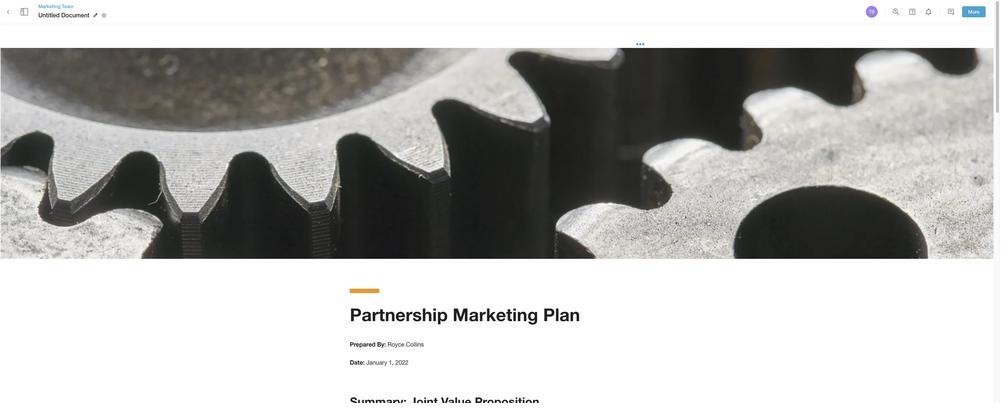 Task type: describe. For each thing, give the bounding box(es) containing it.
marketing team
[[38, 3, 74, 9]]

plan
[[543, 304, 581, 325]]

partnership marketing plan
[[350, 304, 581, 325]]

prepared
[[350, 341, 376, 348]]

favorite image
[[99, 11, 108, 20]]

collins
[[406, 341, 424, 348]]

more
[[969, 9, 980, 15]]

team
[[62, 3, 74, 9]]

tb button
[[865, 5, 879, 19]]

by:
[[377, 341, 386, 348]]

2022
[[396, 359, 409, 366]]

untitled document
[[38, 11, 90, 18]]

untitled
[[38, 11, 60, 18]]



Task type: locate. For each thing, give the bounding box(es) containing it.
tb
[[870, 9, 875, 14]]

marketing
[[38, 3, 61, 9], [453, 304, 539, 325]]

1,
[[389, 359, 394, 366]]

date:
[[350, 359, 365, 366]]

partnership
[[350, 304, 448, 325]]

1 horizontal spatial marketing
[[453, 304, 539, 325]]

more button
[[963, 6, 986, 17]]

january
[[367, 359, 387, 366]]

royce
[[388, 341, 405, 348]]

prepared by: royce collins
[[350, 341, 424, 348]]

document
[[61, 11, 90, 18]]

date: january 1, 2022
[[350, 359, 409, 366]]

0 horizontal spatial marketing
[[38, 3, 61, 9]]

0 vertical spatial marketing
[[38, 3, 61, 9]]

1 vertical spatial marketing
[[453, 304, 539, 325]]

marketing team link
[[38, 3, 109, 10]]

marketing inside "link"
[[38, 3, 61, 9]]



Task type: vqa. For each thing, say whether or not it's contained in the screenshot.
Team
yes



